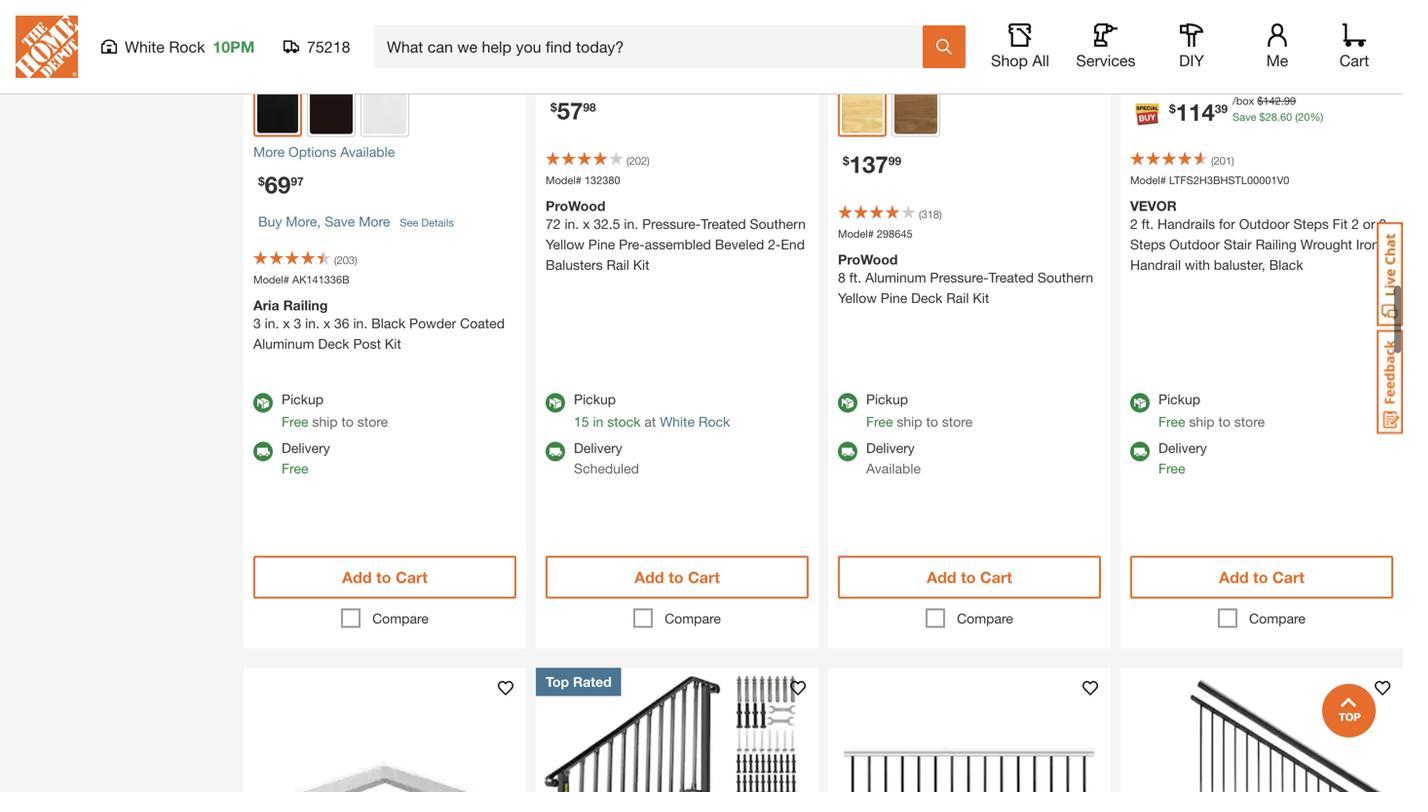 Task type: vqa. For each thing, say whether or not it's contained in the screenshot.
3 BUTTON
no



Task type: describe. For each thing, give the bounding box(es) containing it.
0 horizontal spatial x
[[283, 315, 290, 331]]

services button
[[1075, 23, 1138, 70]]

handrail
[[1131, 257, 1182, 273]]

add to cart button for 72 in. x 32.5 in. pressure-treated southern yellow pine pre-assembled beveled 2-end balusters rail kit image
[[546, 556, 809, 599]]

available shipping image for 8 ft. aluminum pressure-treated southern yellow pine deck rail kit image's add to cart button
[[838, 442, 858, 461]]

/box $ 142 . 99 save $ 28 . 60 ( 20 %)
[[1233, 94, 1324, 123]]

%)
[[1310, 111, 1324, 123]]

pre-
[[619, 236, 645, 252]]

10pm
[[213, 38, 255, 56]]

post
[[353, 336, 381, 352]]

kit inside 'aria railing 3 in. x 3 in. x 36 in. black powder coated aluminum deck post kit'
[[385, 336, 401, 352]]

delivery free for add to cart button associated with 2 ft. handrails for outdoor steps fit 2 or 3 steps outdoor stair railing wrought iron handrail with baluster, black image
[[1159, 440, 1208, 477]]

1 horizontal spatial 3
[[294, 315, 301, 331]]

202
[[629, 154, 647, 167]]

top
[[546, 674, 569, 690]]

prowood for in.
[[546, 198, 606, 214]]

36 in. x 6 ft. black powder coated aluminum preassembled deck stair railing image
[[1121, 668, 1404, 793]]

) for ( 203 )
[[355, 254, 357, 266]]

pickup for 8 ft. aluminum pressure-treated southern yellow pine deck rail kit image's add to cart button's the available shipping icon
[[867, 391, 909, 407]]

model# ltfs2h3bhstl00001v0
[[1131, 174, 1290, 187]]

scheduled
[[574, 460, 639, 477]]

treated inside prowood 72 in. x 32.5 in. pressure-treated southern yellow pine pre-assembled beveled 2-end balusters rail kit
[[701, 216, 746, 232]]

( 203 )
[[334, 254, 357, 266]]

( for ( 201 )
[[1212, 154, 1214, 167]]

$ 114 39
[[1170, 98, 1228, 126]]

deck inside prowood 8 ft. aluminum pressure-treated southern yellow pine deck rail kit
[[912, 290, 943, 306]]

bronze image
[[310, 91, 353, 134]]

203
[[337, 254, 355, 266]]

3 ship from the left
[[1190, 414, 1215, 430]]

8
[[838, 269, 846, 286]]

1 2 from the left
[[1131, 216, 1138, 232]]

add to cart for 8 ft. aluminum pressure-treated southern yellow pine deck rail kit image's add to cart button
[[927, 568, 1013, 587]]

in
[[593, 414, 604, 430]]

$ down 142
[[1260, 111, 1266, 123]]

36
[[334, 315, 350, 331]]

75218 button
[[284, 37, 351, 57]]

buy more, save more see details
[[258, 213, 454, 229]]

ft. for 2
[[1142, 216, 1154, 232]]

0 horizontal spatial available
[[340, 144, 395, 160]]

add for 8 ft. aluminum pressure-treated southern yellow pine deck rail kit image's add to cart button
[[927, 568, 957, 587]]

0 vertical spatial outdoor
[[1240, 216, 1290, 232]]

top rated
[[546, 674, 612, 690]]

for
[[1219, 216, 1236, 232]]

white rock 10pm
[[125, 38, 255, 56]]

$ for 137
[[843, 154, 850, 167]]

or
[[1364, 216, 1376, 232]]

available for pickup image for delivery available
[[838, 393, 858, 413]]

3 in. x 3 in. x 36 in. black powder coated aluminum deck post kit image
[[244, 0, 526, 78]]

available for pickup image
[[253, 393, 273, 413]]

pressure- inside prowood 72 in. x 32.5 in. pressure-treated southern yellow pine pre-assembled beveled 2-end balusters rail kit
[[642, 216, 701, 232]]

in. down aria at the top left of page
[[265, 315, 279, 331]]

options
[[289, 144, 337, 160]]

southern inside prowood 72 in. x 32.5 in. pressure-treated southern yellow pine pre-assembled beveled 2-end balusters rail kit
[[750, 216, 806, 232]]

ship for pine
[[897, 414, 923, 430]]

add to cart for add to cart button associated with 2 ft. handrails for outdoor steps fit 2 or 3 steps outdoor stair railing wrought iron handrail with baluster, black image
[[1220, 568, 1305, 587]]

pine inside prowood 72 in. x 32.5 in. pressure-treated southern yellow pine pre-assembled beveled 2-end balusters rail kit
[[589, 236, 615, 252]]

( 201 )
[[1212, 154, 1235, 167]]

cart link
[[1334, 23, 1376, 70]]

compare for add to cart button associated with 2 ft. handrails for outdoor steps fit 2 or 3 steps outdoor stair railing wrought iron handrail with baluster, black image
[[1250, 611, 1306, 627]]

ft. for 8
[[850, 269, 862, 286]]

delivery for add to cart button associated with 3 in. x 3 in. x 36 in. black powder coated aluminum deck post kit image
[[282, 440, 330, 456]]

vevor
[[1131, 198, 1177, 214]]

more,
[[286, 213, 321, 229]]

( for ( 203 )
[[334, 254, 337, 266]]

0 horizontal spatial .
[[1278, 111, 1281, 123]]

4 ft. handrails for outdoor steps fit 4 or 5 steps outdoor stair railing wrought iron handrail with baluster, black image
[[536, 668, 819, 793]]

1 horizontal spatial steps
[[1294, 216, 1329, 232]]

handrails
[[1158, 216, 1216, 232]]

at
[[645, 414, 656, 430]]

$ for 69
[[258, 174, 265, 188]]

in. left 36
[[305, 315, 320, 331]]

( 202 )
[[627, 154, 650, 167]]

72
[[546, 216, 561, 232]]

southern inside prowood 8 ft. aluminum pressure-treated southern yellow pine deck rail kit
[[1038, 269, 1094, 286]]

69
[[265, 170, 291, 198]]

free for add to cart button associated with 3 in. x 3 in. x 36 in. black powder coated aluminum deck post kit image the available shipping icon
[[282, 414, 309, 430]]

tan image
[[895, 91, 938, 134]]

add for add to cart button associated with 3 in. x 3 in. x 36 in. black powder coated aluminum deck post kit image
[[342, 568, 372, 587]]

$ for 114
[[1170, 102, 1176, 115]]

ltfs2h3bhstl00001v0
[[1170, 174, 1290, 187]]

pickup for add to cart button associated with 3 in. x 3 in. x 36 in. black powder coated aluminum deck post kit image the available shipping icon
[[282, 391, 324, 407]]

8 ft. aluminum pressure-treated southern yellow pine deck rail kit image
[[829, 0, 1111, 78]]

132380
[[585, 174, 621, 187]]

cart for 8 ft. aluminum pressure-treated southern yellow pine deck rail kit image's add to cart button
[[981, 568, 1013, 587]]

vevor 2 ft. handrails for outdoor steps fit 2 or 3 steps outdoor stair railing wrought iron handrail with baluster, black
[[1131, 198, 1387, 273]]

cart for add to cart button associated with 3 in. x 3 in. x 36 in. black powder coated aluminum deck post kit image
[[396, 568, 428, 587]]

iron
[[1357, 236, 1380, 252]]

rated
[[573, 674, 612, 690]]

baluster,
[[1214, 257, 1266, 273]]

add to cart for add to cart button associated with 3 in. x 3 in. x 36 in. black powder coated aluminum deck post kit image
[[342, 568, 428, 587]]

store for black
[[358, 414, 388, 430]]

details
[[421, 217, 454, 229]]

buy
[[258, 213, 282, 229]]

pickup free ship to store for pine
[[867, 391, 973, 430]]

add to cart button for 8 ft. aluminum pressure-treated southern yellow pine deck rail kit image
[[838, 556, 1101, 599]]

15
[[574, 414, 589, 430]]

model# for model# 132380
[[546, 174, 582, 187]]

model# for model# ak141336b
[[253, 273, 289, 286]]

services
[[1077, 51, 1136, 70]]

delivery for add to cart button associated with 2 ft. handrails for outdoor steps fit 2 or 3 steps outdoor stair railing wrought iron handrail with baluster, black image
[[1159, 440, 1208, 456]]

0 horizontal spatial save
[[325, 213, 355, 229]]

available shipping image for add to cart button associated with 2 ft. handrails for outdoor steps fit 2 or 3 steps outdoor stair railing wrought iron handrail with baluster, black image
[[1131, 442, 1150, 461]]

with
[[1185, 257, 1211, 273]]

clear image
[[842, 92, 883, 133]]

72 in. x 32.5 in. pressure-treated southern yellow pine pre-assembled beveled 2-end balusters rail kit image
[[536, 0, 819, 78]]

more options available
[[253, 144, 395, 160]]

more options available link
[[253, 142, 517, 162]]

shop all
[[991, 51, 1050, 70]]

201
[[1214, 154, 1232, 167]]

kit inside prowood 8 ft. aluminum pressure-treated southern yellow pine deck rail kit
[[973, 290, 990, 306]]

shop all button
[[989, 23, 1052, 70]]

black inside vevor 2 ft. handrails for outdoor steps fit 2 or 3 steps outdoor stair railing wrought iron handrail with baluster, black
[[1270, 257, 1304, 273]]

white rock link
[[660, 414, 730, 430]]

/box
[[1233, 94, 1255, 107]]

white inside pickup 15 in stock at white rock
[[660, 414, 695, 430]]

black inside 'aria railing 3 in. x 3 in. x 36 in. black powder coated aluminum deck post kit'
[[372, 315, 406, 331]]

$ 69 97
[[258, 170, 304, 198]]

treated inside prowood 8 ft. aluminum pressure-treated southern yellow pine deck rail kit
[[989, 269, 1034, 286]]

32.5
[[594, 216, 620, 232]]

wrought
[[1301, 236, 1353, 252]]

( inside the /box $ 142 . 99 save $ 28 . 60 ( 20 %)
[[1296, 111, 1299, 123]]

( 318 )
[[919, 208, 942, 221]]

delivery for 72 in. x 32.5 in. pressure-treated southern yellow pine pre-assembled beveled 2-end balusters rail kit image add to cart button
[[574, 440, 623, 456]]

$ 57 98
[[551, 96, 596, 124]]

available shipping image for add to cart button associated with 3 in. x 3 in. x 36 in. black powder coated aluminum deck post kit image
[[253, 442, 273, 461]]

pickup 15 in stock at white rock
[[574, 391, 730, 430]]

rock inside pickup 15 in stock at white rock
[[699, 414, 730, 430]]

end
[[781, 236, 805, 252]]

delivery scheduled
[[574, 440, 639, 477]]

298645
[[877, 228, 913, 240]]

add for 72 in. x 32.5 in. pressure-treated southern yellow pine pre-assembled beveled 2-end balusters rail kit image add to cart button
[[635, 568, 664, 587]]

142
[[1264, 94, 1282, 107]]

railing inside 'aria railing 3 in. x 3 in. x 36 in. black powder coated aluminum deck post kit'
[[283, 297, 328, 313]]

yellow inside prowood 8 ft. aluminum pressure-treated southern yellow pine deck rail kit
[[838, 290, 877, 306]]

114
[[1176, 98, 1215, 126]]

What can we help you find today? search field
[[387, 26, 922, 67]]

model# ak141336b
[[253, 273, 350, 286]]

compare for add to cart button associated with 3 in. x 3 in. x 36 in. black powder coated aluminum deck post kit image
[[372, 611, 429, 627]]

stair
[[1224, 236, 1252, 252]]

cart for add to cart button associated with 2 ft. handrails for outdoor steps fit 2 or 3 steps outdoor stair railing wrought iron handrail with baluster, black image
[[1273, 568, 1305, 587]]

compare for 8 ft. aluminum pressure-treated southern yellow pine deck rail kit image's add to cart button
[[957, 611, 1014, 627]]

buy more, save more button
[[258, 202, 390, 241]]

model# 298645
[[838, 228, 913, 240]]

2 ft. handrails for outdoor steps fit 2 or 3 steps outdoor stair railing wrought iron handrail with baluster, black image
[[1121, 0, 1404, 78]]

( for ( 202 )
[[627, 154, 629, 167]]

4 in. x 4 in. white new england base trim image
[[244, 668, 526, 793]]

compare for 72 in. x 32.5 in. pressure-treated southern yellow pine pre-assembled beveled 2-end balusters rail kit image add to cart button
[[665, 611, 721, 627]]



Task type: locate. For each thing, give the bounding box(es) containing it.
1 store from the left
[[358, 414, 388, 430]]

prowood 8 ft. aluminum pressure-treated southern yellow pine deck rail kit
[[838, 251, 1094, 306]]

outdoor
[[1240, 216, 1290, 232], [1170, 236, 1220, 252]]

3 inside vevor 2 ft. handrails for outdoor steps fit 2 or 3 steps outdoor stair railing wrought iron handrail with baluster, black
[[1380, 216, 1387, 232]]

2 delivery from the left
[[574, 440, 623, 456]]

balusters
[[546, 257, 603, 273]]

2 add to cart from the left
[[635, 568, 720, 587]]

1 ship from the left
[[312, 414, 338, 430]]

1 horizontal spatial treated
[[989, 269, 1034, 286]]

0 vertical spatial steps
[[1294, 216, 1329, 232]]

0 horizontal spatial pressure-
[[642, 216, 701, 232]]

20
[[1299, 111, 1310, 123]]

2 down vevor
[[1131, 216, 1138, 232]]

0 horizontal spatial pickup free ship to store
[[282, 391, 388, 430]]

1 vertical spatial prowood
[[838, 251, 898, 267]]

1 horizontal spatial prowood
[[838, 251, 898, 267]]

0 vertical spatial save
[[1233, 111, 1257, 123]]

white
[[125, 38, 165, 56], [660, 414, 695, 430]]

1 horizontal spatial ship
[[897, 414, 923, 430]]

fit
[[1333, 216, 1348, 232]]

2 available for pickup image from the left
[[838, 393, 858, 413]]

available for pickup image
[[546, 393, 565, 413], [838, 393, 858, 413], [1131, 393, 1150, 413]]

add to cart button
[[253, 556, 517, 599], [546, 556, 809, 599], [838, 556, 1101, 599], [1131, 556, 1394, 599]]

store
[[358, 414, 388, 430], [942, 414, 973, 430], [1235, 414, 1265, 430]]

delivery inside delivery available
[[867, 440, 915, 456]]

1 horizontal spatial southern
[[1038, 269, 1094, 286]]

pickup for the available shipping icon associated with add to cart button associated with 2 ft. handrails for outdoor steps fit 2 or 3 steps outdoor stair railing wrought iron handrail with baluster, black image
[[1159, 391, 1201, 407]]

shop
[[991, 51, 1028, 70]]

save down /box
[[1233, 111, 1257, 123]]

2 add to cart button from the left
[[546, 556, 809, 599]]

x left 32.5
[[583, 216, 590, 232]]

0 horizontal spatial railing
[[283, 297, 328, 313]]

1 horizontal spatial railing
[[1256, 236, 1297, 252]]

pickup free ship to store
[[282, 391, 388, 430], [867, 391, 973, 430], [1159, 391, 1265, 430]]

1 vertical spatial black
[[372, 315, 406, 331]]

black up the post on the top left of page
[[372, 315, 406, 331]]

x
[[583, 216, 590, 232], [283, 315, 290, 331], [323, 315, 331, 331]]

) for ( 202 )
[[647, 154, 650, 167]]

model# for model# 298645
[[838, 228, 874, 240]]

0 vertical spatial rock
[[169, 38, 205, 56]]

3 available shipping image from the left
[[838, 442, 858, 461]]

1 vertical spatial ft.
[[850, 269, 862, 286]]

steps
[[1294, 216, 1329, 232], [1131, 236, 1166, 252]]

0 vertical spatial pressure-
[[642, 216, 701, 232]]

ft.
[[1142, 216, 1154, 232], [850, 269, 862, 286]]

4 add to cart button from the left
[[1131, 556, 1394, 599]]

deck down 298645
[[912, 290, 943, 306]]

prowood down model# 298645 at the right
[[838, 251, 898, 267]]

ft. down vevor
[[1142, 216, 1154, 232]]

1 available shipping image from the left
[[253, 442, 273, 461]]

3 right or
[[1380, 216, 1387, 232]]

more left see
[[359, 213, 390, 229]]

0 horizontal spatial 3
[[253, 315, 261, 331]]

99 down tan image
[[889, 154, 902, 167]]

diy
[[1180, 51, 1205, 70]]

0 vertical spatial pine
[[589, 236, 615, 252]]

prowood inside prowood 72 in. x 32.5 in. pressure-treated southern yellow pine pre-assembled beveled 2-end balusters rail kit
[[546, 198, 606, 214]]

pickup for 72 in. x 32.5 in. pressure-treated southern yellow pine pre-assembled beveled 2-end balusters rail kit image add to cart button's the available shipping icon
[[574, 391, 616, 407]]

1 horizontal spatial yellow
[[838, 290, 877, 306]]

pressure-
[[642, 216, 701, 232], [930, 269, 989, 286]]

aluminum down aria at the top left of page
[[253, 336, 314, 352]]

pine down 298645
[[881, 290, 908, 306]]

add for add to cart button associated with 2 ft. handrails for outdoor steps fit 2 or 3 steps outdoor stair railing wrought iron handrail with baluster, black image
[[1220, 568, 1249, 587]]

0 vertical spatial black
[[1270, 257, 1304, 273]]

pressure- inside prowood 8 ft. aluminum pressure-treated southern yellow pine deck rail kit
[[930, 269, 989, 286]]

2 horizontal spatial kit
[[973, 290, 990, 306]]

model# left '132380'
[[546, 174, 582, 187]]

deck down 36
[[318, 336, 350, 352]]

traditional 6 ft. x 36 in. (actual size: 67-3/4 x 33 1/4" in.) white polycomposite rail kit with black metal balusters image
[[829, 668, 1111, 793]]

see details button
[[400, 205, 454, 241]]

0 horizontal spatial rock
[[169, 38, 205, 56]]

3 add from the left
[[927, 568, 957, 587]]

)
[[647, 154, 650, 167], [1232, 154, 1235, 167], [940, 208, 942, 221], [355, 254, 357, 266]]

southern up 2-
[[750, 216, 806, 232]]

1 horizontal spatial white
[[660, 414, 695, 430]]

2 horizontal spatial pickup free ship to store
[[1159, 391, 1265, 430]]

1 compare from the left
[[372, 611, 429, 627]]

$ right /box
[[1258, 94, 1264, 107]]

rail
[[607, 257, 630, 273], [947, 290, 969, 306]]

1 horizontal spatial outdoor
[[1240, 216, 1290, 232]]

1 vertical spatial steps
[[1131, 236, 1166, 252]]

0 horizontal spatial ft.
[[850, 269, 862, 286]]

prowood 72 in. x 32.5 in. pressure-treated southern yellow pine pre-assembled beveled 2-end balusters rail kit
[[546, 198, 806, 273]]

pickup
[[282, 391, 324, 407], [574, 391, 616, 407], [867, 391, 909, 407], [1159, 391, 1201, 407]]

in. up pre-
[[624, 216, 639, 232]]

0 horizontal spatial rail
[[607, 257, 630, 273]]

black
[[1270, 257, 1304, 273], [372, 315, 406, 331]]

0 horizontal spatial store
[[358, 414, 388, 430]]

model#
[[546, 174, 582, 187], [1131, 174, 1167, 187], [838, 228, 874, 240], [253, 273, 289, 286]]

save right more,
[[325, 213, 355, 229]]

4 available shipping image from the left
[[1131, 442, 1150, 461]]

1 vertical spatial 99
[[889, 154, 902, 167]]

aria railing 3 in. x 3 in. x 36 in. black powder coated aluminum deck post kit
[[253, 297, 505, 352]]

. up 60
[[1282, 94, 1285, 107]]

0 vertical spatial kit
[[633, 257, 650, 273]]

57
[[557, 96, 583, 124]]

0 horizontal spatial white
[[125, 38, 165, 56]]

in. right 36
[[353, 315, 368, 331]]

1 horizontal spatial available for pickup image
[[838, 393, 858, 413]]

0 vertical spatial yellow
[[546, 236, 585, 252]]

outdoor up with
[[1170, 236, 1220, 252]]

97
[[291, 174, 304, 188]]

ft. inside prowood 8 ft. aluminum pressure-treated southern yellow pine deck rail kit
[[850, 269, 862, 286]]

me
[[1267, 51, 1289, 70]]

2 horizontal spatial store
[[1235, 414, 1265, 430]]

1 horizontal spatial more
[[359, 213, 390, 229]]

1 add to cart button from the left
[[253, 556, 517, 599]]

$ down clear icon on the top
[[843, 154, 850, 167]]

yellow inside prowood 72 in. x 32.5 in. pressure-treated southern yellow pine pre-assembled beveled 2-end balusters rail kit
[[546, 236, 585, 252]]

free for 8 ft. aluminum pressure-treated southern yellow pine deck rail kit image's add to cart button's the available shipping icon
[[867, 414, 893, 430]]

) for ( 318 )
[[940, 208, 942, 221]]

3 available for pickup image from the left
[[1131, 393, 1150, 413]]

aluminum inside prowood 8 ft. aluminum pressure-treated southern yellow pine deck rail kit
[[866, 269, 927, 286]]

white right at
[[660, 414, 695, 430]]

0 horizontal spatial aluminum
[[253, 336, 314, 352]]

1 vertical spatial white
[[660, 414, 695, 430]]

2 ship from the left
[[897, 414, 923, 430]]

white image
[[364, 91, 406, 134]]

outdoor up stair at the top right of page
[[1240, 216, 1290, 232]]

aria
[[253, 297, 279, 313]]

2 store from the left
[[942, 414, 973, 430]]

ft. right 8
[[850, 269, 862, 286]]

2-
[[768, 236, 781, 252]]

2 available shipping image from the left
[[546, 442, 565, 461]]

2 add from the left
[[635, 568, 664, 587]]

1 vertical spatial save
[[325, 213, 355, 229]]

delivery for 8 ft. aluminum pressure-treated southern yellow pine deck rail kit image's add to cart button
[[867, 440, 915, 456]]

$
[[1258, 94, 1264, 107], [551, 100, 557, 114], [1170, 102, 1176, 115], [1260, 111, 1266, 123], [843, 154, 850, 167], [258, 174, 265, 188]]

rail inside prowood 72 in. x 32.5 in. pressure-treated southern yellow pine pre-assembled beveled 2-end balusters rail kit
[[607, 257, 630, 273]]

add to cart button for 2 ft. handrails for outdoor steps fit 2 or 3 steps outdoor stair railing wrought iron handrail with baluster, black image
[[1131, 556, 1394, 599]]

in. right 72
[[565, 216, 579, 232]]

$ for 57
[[551, 100, 557, 114]]

model# up vevor
[[1131, 174, 1167, 187]]

3 pickup from the left
[[867, 391, 909, 407]]

0 vertical spatial ft.
[[1142, 216, 1154, 232]]

white left 10pm
[[125, 38, 165, 56]]

4 delivery from the left
[[1159, 440, 1208, 456]]

treated
[[701, 216, 746, 232], [989, 269, 1034, 286]]

0 vertical spatial white
[[125, 38, 165, 56]]

available for pickup image for delivery scheduled
[[546, 393, 565, 413]]

1 pickup from the left
[[282, 391, 324, 407]]

0 vertical spatial more
[[253, 144, 285, 160]]

prowood inside prowood 8 ft. aluminum pressure-treated southern yellow pine deck rail kit
[[838, 251, 898, 267]]

yellow down 8
[[838, 290, 877, 306]]

1 pickup free ship to store from the left
[[282, 391, 388, 430]]

steps up wrought
[[1294, 216, 1329, 232]]

1 horizontal spatial rail
[[947, 290, 969, 306]]

more up 69
[[253, 144, 285, 160]]

more
[[253, 144, 285, 160], [359, 213, 390, 229]]

3 delivery from the left
[[867, 440, 915, 456]]

1 vertical spatial more
[[359, 213, 390, 229]]

2 horizontal spatial ship
[[1190, 414, 1215, 430]]

feedback link image
[[1377, 329, 1404, 435]]

1 vertical spatial pressure-
[[930, 269, 989, 286]]

1 available for pickup image from the left
[[546, 393, 565, 413]]

0 horizontal spatial pine
[[589, 236, 615, 252]]

1 delivery free from the left
[[282, 440, 330, 477]]

1 horizontal spatial kit
[[633, 257, 650, 273]]

model# up aria at the top left of page
[[253, 273, 289, 286]]

ship for 36
[[312, 414, 338, 430]]

1 vertical spatial railing
[[283, 297, 328, 313]]

. down 142
[[1278, 111, 1281, 123]]

pine
[[589, 236, 615, 252], [881, 290, 908, 306]]

4 add from the left
[[1220, 568, 1249, 587]]

1 horizontal spatial 99
[[1285, 94, 1297, 107]]

60
[[1281, 111, 1293, 123]]

live chat image
[[1377, 222, 1404, 327]]

4 compare from the left
[[1250, 611, 1306, 627]]

southern left handrail in the right top of the page
[[1038, 269, 1094, 286]]

0 vertical spatial .
[[1282, 94, 1285, 107]]

99 inside $ 137 99
[[889, 154, 902, 167]]

available
[[340, 144, 395, 160], [867, 460, 921, 477]]

available for pickup image for delivery free
[[1131, 393, 1150, 413]]

1 horizontal spatial pickup free ship to store
[[867, 391, 973, 430]]

1 vertical spatial rail
[[947, 290, 969, 306]]

in.
[[565, 216, 579, 232], [624, 216, 639, 232], [265, 315, 279, 331], [305, 315, 320, 331], [353, 315, 368, 331]]

me button
[[1247, 23, 1309, 70]]

deck inside 'aria railing 3 in. x 3 in. x 36 in. black powder coated aluminum deck post kit'
[[318, 336, 350, 352]]

1 vertical spatial rock
[[699, 414, 730, 430]]

black image
[[257, 92, 298, 133]]

3 pickup free ship to store from the left
[[1159, 391, 1265, 430]]

2 horizontal spatial 3
[[1380, 216, 1387, 232]]

$ inside the $ 69 97
[[258, 174, 265, 188]]

1 horizontal spatial aluminum
[[866, 269, 927, 286]]

99
[[1285, 94, 1297, 107], [889, 154, 902, 167]]

3
[[1380, 216, 1387, 232], [253, 315, 261, 331], [294, 315, 301, 331]]

pressure- up assembled
[[642, 216, 701, 232]]

1 vertical spatial available
[[867, 460, 921, 477]]

0 vertical spatial southern
[[750, 216, 806, 232]]

28
[[1266, 111, 1278, 123]]

1 delivery from the left
[[282, 440, 330, 456]]

3 add to cart button from the left
[[838, 556, 1101, 599]]

ship
[[312, 414, 338, 430], [897, 414, 923, 430], [1190, 414, 1215, 430]]

beveled
[[715, 236, 764, 252]]

3 down model# ak141336b in the left top of the page
[[294, 315, 301, 331]]

the home depot logo image
[[16, 16, 78, 78]]

1 horizontal spatial delivery free
[[1159, 440, 1208, 477]]

3 compare from the left
[[957, 611, 1014, 627]]

add to cart for 72 in. x 32.5 in. pressure-treated southern yellow pine pre-assembled beveled 2-end balusters rail kit image add to cart button
[[635, 568, 720, 587]]

x left 36
[[323, 315, 331, 331]]

0 horizontal spatial ship
[[312, 414, 338, 430]]

model# for model# ltfs2h3bhstl00001v0
[[1131, 174, 1167, 187]]

2 2 from the left
[[1352, 216, 1360, 232]]

1 horizontal spatial 2
[[1352, 216, 1360, 232]]

prowood for ft.
[[838, 251, 898, 267]]

$ 137 99
[[843, 150, 902, 178]]

2 pickup from the left
[[574, 391, 616, 407]]

1 horizontal spatial pressure-
[[930, 269, 989, 286]]

aluminum inside 'aria railing 3 in. x 3 in. x 36 in. black powder coated aluminum deck post kit'
[[253, 336, 314, 352]]

add to cart
[[342, 568, 428, 587], [635, 568, 720, 587], [927, 568, 1013, 587], [1220, 568, 1305, 587]]

2 delivery free from the left
[[1159, 440, 1208, 477]]

3 store from the left
[[1235, 414, 1265, 430]]

1 vertical spatial aluminum
[[253, 336, 314, 352]]

delivery available
[[867, 440, 921, 477]]

assembled
[[645, 236, 711, 252]]

1 horizontal spatial deck
[[912, 290, 943, 306]]

2 left or
[[1352, 216, 1360, 232]]

add
[[342, 568, 372, 587], [635, 568, 664, 587], [927, 568, 957, 587], [1220, 568, 1249, 587]]

2 compare from the left
[[665, 611, 721, 627]]

0 horizontal spatial yellow
[[546, 236, 585, 252]]

1 horizontal spatial save
[[1233, 111, 1257, 123]]

1 vertical spatial pine
[[881, 290, 908, 306]]

2 pickup free ship to store from the left
[[867, 391, 973, 430]]

1 add from the left
[[342, 568, 372, 587]]

railing down model# ak141336b in the left top of the page
[[283, 297, 328, 313]]

$ left 98
[[551, 100, 557, 114]]

137
[[850, 150, 889, 178]]

delivery inside delivery scheduled
[[574, 440, 623, 456]]

0 horizontal spatial deck
[[318, 336, 350, 352]]

0 vertical spatial deck
[[912, 290, 943, 306]]

pine down 32.5
[[589, 236, 615, 252]]

0 vertical spatial railing
[[1256, 236, 1297, 252]]

kit inside prowood 72 in. x 32.5 in. pressure-treated southern yellow pine pre-assembled beveled 2-end balusters rail kit
[[633, 257, 650, 273]]

delivery free for add to cart button associated with 3 in. x 3 in. x 36 in. black powder coated aluminum deck post kit image
[[282, 440, 330, 477]]

1 add to cart from the left
[[342, 568, 428, 587]]

0 vertical spatial aluminum
[[866, 269, 927, 286]]

stock
[[608, 414, 641, 430]]

0 horizontal spatial black
[[372, 315, 406, 331]]

delivery
[[282, 440, 330, 456], [574, 440, 623, 456], [867, 440, 915, 456], [1159, 440, 1208, 456]]

pickup inside pickup 15 in stock at white rock
[[574, 391, 616, 407]]

0 horizontal spatial steps
[[1131, 236, 1166, 252]]

1 horizontal spatial pine
[[881, 290, 908, 306]]

$ left 97 in the left top of the page
[[258, 174, 265, 188]]

39
[[1215, 102, 1228, 115]]

all
[[1033, 51, 1050, 70]]

1 vertical spatial .
[[1278, 111, 1281, 123]]

$ left 39
[[1170, 102, 1176, 115]]

railing
[[1256, 236, 1297, 252], [283, 297, 328, 313]]

cart
[[1340, 51, 1370, 70], [396, 568, 428, 587], [688, 568, 720, 587], [981, 568, 1013, 587], [1273, 568, 1305, 587]]

ft. inside vevor 2 ft. handrails for outdoor steps fit 2 or 3 steps outdoor stair railing wrought iron handrail with baluster, black
[[1142, 216, 1154, 232]]

$ inside $ 137 99
[[843, 154, 850, 167]]

aluminum down 298645
[[866, 269, 927, 286]]

0 vertical spatial prowood
[[546, 198, 606, 214]]

0 vertical spatial rail
[[607, 257, 630, 273]]

x down model# ak141336b in the left top of the page
[[283, 315, 290, 331]]

( for ( 318 )
[[919, 208, 922, 221]]

pressure- down '( 318 )'
[[930, 269, 989, 286]]

diy button
[[1161, 23, 1223, 70]]

rail inside prowood 8 ft. aluminum pressure-treated southern yellow pine deck rail kit
[[947, 290, 969, 306]]

add to cart button for 3 in. x 3 in. x 36 in. black powder coated aluminum deck post kit image
[[253, 556, 517, 599]]

store for rail
[[942, 414, 973, 430]]

1 vertical spatial yellow
[[838, 290, 877, 306]]

1 vertical spatial outdoor
[[1170, 236, 1220, 252]]

99 inside the /box $ 142 . 99 save $ 28 . 60 ( 20 %)
[[1285, 94, 1297, 107]]

prowood
[[546, 198, 606, 214], [838, 251, 898, 267]]

x inside prowood 72 in. x 32.5 in. pressure-treated southern yellow pine pre-assembled beveled 2-end balusters rail kit
[[583, 216, 590, 232]]

railing right stair at the top right of page
[[1256, 236, 1297, 252]]

1 horizontal spatial store
[[942, 414, 973, 430]]

0 horizontal spatial prowood
[[546, 198, 606, 214]]

4 add to cart from the left
[[1220, 568, 1305, 587]]

0 vertical spatial available
[[340, 144, 395, 160]]

southern
[[750, 216, 806, 232], [1038, 269, 1094, 286]]

yellow up balusters
[[546, 236, 585, 252]]

available shipping image
[[253, 442, 273, 461], [546, 442, 565, 461], [838, 442, 858, 461], [1131, 442, 1150, 461]]

cart for 72 in. x 32.5 in. pressure-treated southern yellow pine pre-assembled beveled 2-end balusters rail kit image add to cart button
[[688, 568, 720, 587]]

1 horizontal spatial black
[[1270, 257, 1304, 273]]

deck
[[912, 290, 943, 306], [318, 336, 350, 352]]

98
[[583, 100, 596, 114]]

0 horizontal spatial 2
[[1131, 216, 1138, 232]]

pine inside prowood 8 ft. aluminum pressure-treated southern yellow pine deck rail kit
[[881, 290, 908, 306]]

1 vertical spatial kit
[[973, 290, 990, 306]]

yellow
[[546, 236, 585, 252], [838, 290, 877, 306]]

4 pickup from the left
[[1159, 391, 1201, 407]]

powder
[[409, 315, 456, 331]]

$ inside $ 57 98
[[551, 100, 557, 114]]

0 horizontal spatial available for pickup image
[[546, 393, 565, 413]]

steps up handrail in the right top of the page
[[1131, 236, 1166, 252]]

0 vertical spatial treated
[[701, 216, 746, 232]]

3 add to cart from the left
[[927, 568, 1013, 587]]

0 horizontal spatial southern
[[750, 216, 806, 232]]

to
[[342, 414, 354, 430], [926, 414, 939, 430], [1219, 414, 1231, 430], [376, 568, 391, 587], [669, 568, 684, 587], [961, 568, 976, 587], [1254, 568, 1269, 587]]

75218
[[307, 38, 350, 56]]

black down wrought
[[1270, 257, 1304, 273]]

rock left 10pm
[[169, 38, 205, 56]]

1 vertical spatial treated
[[989, 269, 1034, 286]]

railing inside vevor 2 ft. handrails for outdoor steps fit 2 or 3 steps outdoor stair railing wrought iron handrail with baluster, black
[[1256, 236, 1297, 252]]

pickup free ship to store for 36
[[282, 391, 388, 430]]

model# 132380
[[546, 174, 621, 187]]

see
[[400, 217, 418, 229]]

0 horizontal spatial treated
[[701, 216, 746, 232]]

1 horizontal spatial rock
[[699, 414, 730, 430]]

$ inside $ 114 39
[[1170, 102, 1176, 115]]

ak141336b
[[292, 273, 350, 286]]

rock right at
[[699, 414, 730, 430]]

coated
[[460, 315, 505, 331]]

.
[[1282, 94, 1285, 107], [1278, 111, 1281, 123]]

1 horizontal spatial ft.
[[1142, 216, 1154, 232]]

delivery free
[[282, 440, 330, 477], [1159, 440, 1208, 477]]

save inside the /box $ 142 . 99 save $ 28 . 60 ( 20 %)
[[1233, 111, 1257, 123]]

1 horizontal spatial x
[[323, 315, 331, 331]]

318
[[922, 208, 940, 221]]

3 down aria at the top left of page
[[253, 315, 261, 331]]

free
[[282, 414, 309, 430], [867, 414, 893, 430], [1159, 414, 1186, 430], [282, 460, 309, 477], [1159, 460, 1186, 477]]

) for ( 201 )
[[1232, 154, 1235, 167]]

99 up 60
[[1285, 94, 1297, 107]]

aluminum
[[866, 269, 927, 286], [253, 336, 314, 352]]

free for the available shipping icon associated with add to cart button associated with 2 ft. handrails for outdoor steps fit 2 or 3 steps outdoor stair railing wrought iron handrail with baluster, black image
[[1159, 414, 1186, 430]]

1 horizontal spatial .
[[1282, 94, 1285, 107]]

available shipping image for 72 in. x 32.5 in. pressure-treated southern yellow pine pre-assembled beveled 2-end balusters rail kit image add to cart button
[[546, 442, 565, 461]]

prowood down model# 132380
[[546, 198, 606, 214]]

model# left 298645
[[838, 228, 874, 240]]

(
[[1296, 111, 1299, 123], [627, 154, 629, 167], [1212, 154, 1214, 167], [919, 208, 922, 221], [334, 254, 337, 266]]



